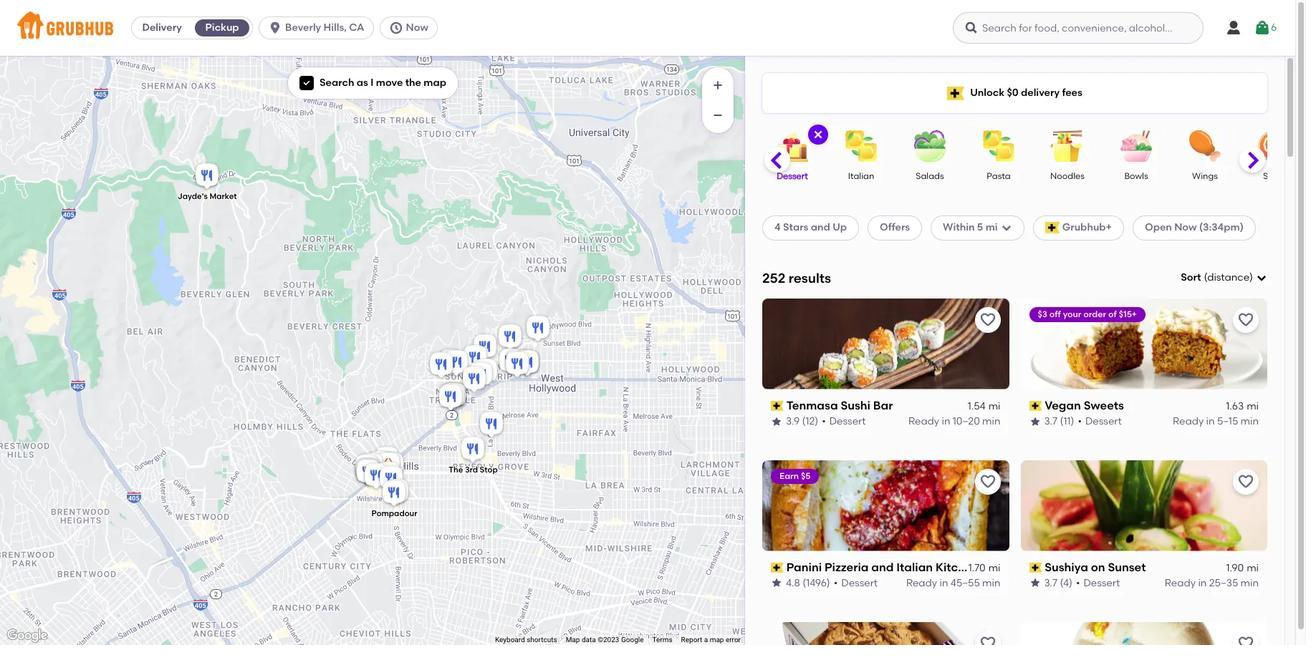 Task type: locate. For each thing, give the bounding box(es) containing it.
sushiya on sunset
[[1045, 561, 1146, 574]]

Search for food, convenience, alcohol... search field
[[953, 12, 1204, 44]]

in
[[942, 415, 950, 427], [1206, 415, 1215, 427], [940, 577, 948, 589], [1198, 577, 1207, 589]]

• dessert down sweets
[[1078, 415, 1122, 427]]

subscription pass image for tenmasa sushi bar
[[771, 401, 784, 411]]

6
[[1271, 21, 1277, 34]]

tenmasa
[[786, 399, 838, 413]]

min down 1.90 mi
[[1241, 577, 1259, 589]]

ladurée image
[[374, 460, 403, 491]]

wings
[[1192, 171, 1218, 181]]

3.7 left (11)
[[1044, 415, 1058, 427]]

2 3.7 from the top
[[1044, 577, 1058, 589]]

grubhub plus flag logo image
[[947, 86, 965, 100], [1045, 222, 1060, 234]]

subscription pass image left the sushiya
[[1029, 563, 1042, 573]]

ready left 5–15
[[1173, 415, 1204, 427]]

in left 10–20
[[942, 415, 950, 427]]

ready in 5–15 min
[[1173, 415, 1259, 427]]

mi
[[986, 222, 998, 234], [989, 401, 1001, 413], [1247, 401, 1259, 413], [989, 562, 1001, 575], [1247, 562, 1259, 575]]

1 horizontal spatial and
[[872, 561, 894, 574]]

mi right 5
[[986, 222, 998, 234]]

insomnia cookies image
[[436, 382, 465, 414]]

go greek yogurt image
[[354, 457, 383, 489]]

• right (12)
[[822, 415, 826, 427]]

(
[[1204, 272, 1207, 284]]

and left up
[[811, 222, 830, 234]]

salads image
[[905, 130, 955, 162]]

save this restaurant image down 45–55
[[979, 635, 996, 646]]

on
[[1091, 561, 1105, 574]]

dessert down sushi on the bottom right of the page
[[830, 415, 866, 427]]

a divine h2o image
[[471, 332, 499, 364]]

3.7 for sushiya on sunset
[[1044, 577, 1058, 589]]

ready left 10–20
[[908, 415, 939, 427]]

None field
[[1181, 271, 1268, 285]]

min down 1.70 mi
[[982, 577, 1001, 589]]

svg image
[[1254, 19, 1271, 37], [389, 21, 403, 35], [813, 129, 824, 140], [1001, 222, 1012, 234], [1256, 272, 1268, 284]]

proceed to checkout button
[[1153, 535, 1306, 561]]

• dessert for on
[[1076, 577, 1120, 589]]

0 horizontal spatial now
[[406, 21, 428, 34]]

mi for and
[[989, 562, 1001, 575]]

subscription pass image left the tenmasa
[[771, 401, 784, 411]]

sort
[[1181, 272, 1201, 284]]

• for tenmasa
[[822, 415, 826, 427]]

1 3.7 from the top
[[1044, 415, 1058, 427]]

star icon image left 3.7 (4)
[[1029, 578, 1041, 589]]

4.8 (1496)
[[786, 577, 830, 589]]

map
[[424, 77, 446, 89], [710, 636, 724, 644]]

•
[[822, 415, 826, 427], [1078, 415, 1082, 427], [834, 577, 838, 589], [1076, 577, 1080, 589]]

italian
[[848, 171, 874, 181], [897, 561, 933, 574]]

mi for sunset
[[1247, 562, 1259, 575]]

ready left 25–35
[[1165, 577, 1196, 589]]

subscription pass image left vegan
[[1029, 401, 1042, 411]]

save this restaurant image
[[979, 312, 996, 329], [1237, 312, 1255, 329], [979, 473, 996, 491]]

save this restaurant button left $3
[[975, 307, 1001, 333]]

• dessert for sweets
[[1078, 415, 1122, 427]]

tasty donuts and cafe image
[[513, 348, 542, 379]]

1.90 mi
[[1226, 562, 1259, 575]]

vegan
[[1045, 399, 1081, 413]]

yogurtland image
[[513, 348, 542, 379]]

mi right "1.70"
[[989, 562, 1001, 575]]

• dessert down tenmasa sushi bar
[[822, 415, 866, 427]]

save this restaurant button down 25–35
[[1233, 631, 1259, 646]]

ready for vegan sweets
[[1173, 415, 1204, 427]]

insomnia cookies logo image
[[762, 622, 1009, 646]]

save this restaurant button down 45–55
[[975, 631, 1001, 646]]

star icon image for vegan sweets
[[1029, 416, 1041, 427]]

wrapstar image
[[357, 451, 385, 483]]

0 vertical spatial 3.7
[[1044, 415, 1058, 427]]

svg image
[[1225, 19, 1242, 37], [268, 21, 282, 35], [964, 21, 979, 35], [302, 79, 311, 88]]

0 horizontal spatial grubhub plus flag logo image
[[947, 86, 965, 100]]

your
[[1063, 309, 1082, 319]]

• right (4)
[[1076, 577, 1080, 589]]

panini
[[786, 561, 822, 574]]

italian down italian "image"
[[848, 171, 874, 181]]

move
[[376, 77, 403, 89]]

save this restaurant image down 5–15
[[1237, 473, 1255, 491]]

now button
[[379, 16, 443, 39]]

min for vegan sweets
[[1241, 415, 1259, 427]]

save this restaurant image for save this restaurant button associated with insomnia cookies logo
[[979, 635, 996, 646]]

svg image inside now button
[[389, 21, 403, 35]]

google image
[[4, 627, 51, 646]]

of
[[1108, 309, 1117, 319]]

mi right '1.54'
[[989, 401, 1001, 413]]

• dessert down the on in the right of the page
[[1076, 577, 1120, 589]]

4.8
[[786, 577, 800, 589]]

• dessert down pizzeria
[[834, 577, 878, 589]]

1.63 mi
[[1226, 401, 1259, 413]]

grubhub plus flag logo image left unlock
[[947, 86, 965, 100]]

edelweiss chocolates image
[[373, 445, 401, 476]]

zpizza (west hollywood) image
[[439, 381, 468, 412]]

10–20
[[953, 415, 980, 427]]

bowls
[[1124, 171, 1148, 181]]

0 vertical spatial map
[[424, 77, 446, 89]]

now up the
[[406, 21, 428, 34]]

1 horizontal spatial now
[[1174, 222, 1197, 234]]

star icon image left 3.9
[[771, 416, 782, 427]]

1 vertical spatial now
[[1174, 222, 1197, 234]]

1.90
[[1226, 562, 1244, 575]]

now right open
[[1174, 222, 1197, 234]]

min down 1.63 mi
[[1241, 415, 1259, 427]]

0 vertical spatial now
[[406, 21, 428, 34]]

in for vegan sweets
[[1206, 415, 1215, 427]]

subscription pass image
[[771, 401, 784, 411], [1029, 401, 1042, 411], [771, 563, 784, 573], [1029, 563, 1042, 573]]

pompadour
[[372, 509, 417, 518]]

report a map error
[[681, 636, 741, 644]]

to
[[1241, 541, 1251, 553]]

vegan sweets logo image
[[1021, 299, 1268, 390]]

• for vegan
[[1078, 415, 1082, 427]]

soup image
[[1249, 130, 1299, 162]]

avra beverly hills image
[[377, 464, 406, 495]]

le pain quotidien (south santa monica blvd) image
[[355, 456, 383, 488]]

beverly
[[285, 21, 321, 34]]

4
[[775, 222, 781, 234]]

salads
[[916, 171, 944, 181]]

• right (11)
[[1078, 415, 1082, 427]]

save this restaurant image down 25–35
[[1237, 635, 1255, 646]]

pickup
[[205, 21, 239, 34]]

report a map error link
[[681, 636, 741, 644]]

min down '1.54 mi'
[[982, 415, 1001, 427]]

save this restaurant button for insomnia cookies logo
[[975, 631, 1001, 646]]

$0
[[1007, 87, 1019, 99]]

save this restaurant image for salt & straw west hollywood logo's save this restaurant button
[[1237, 635, 1255, 646]]

0 horizontal spatial and
[[811, 222, 830, 234]]

i
[[371, 77, 374, 89]]

star icon image left 3.7 (11)
[[1029, 416, 1041, 427]]

dessert down dessert image on the right top of page
[[777, 171, 808, 181]]

in down the kitchen
[[940, 577, 948, 589]]

none field containing sort
[[1181, 271, 1268, 285]]

ca
[[349, 21, 364, 34]]

save this restaurant button
[[975, 307, 1001, 333], [1233, 307, 1259, 333], [975, 469, 1001, 495], [1233, 469, 1259, 495], [975, 631, 1001, 646], [1233, 631, 1259, 646]]

proceed to checkout
[[1197, 541, 1301, 553]]

panini pizzeria and italian kitchen
[[786, 561, 979, 574]]

0 vertical spatial and
[[811, 222, 830, 234]]

italian up the ready in 45–55 min
[[897, 561, 933, 574]]

map right the
[[424, 77, 446, 89]]

• for sushiya
[[1076, 577, 1080, 589]]

now
[[406, 21, 428, 34], [1174, 222, 1197, 234]]

save this restaurant button down 5–15
[[1233, 469, 1259, 495]]

dessert for bar
[[830, 415, 866, 427]]

fees
[[1062, 87, 1083, 99]]

ready down the kitchen
[[906, 577, 937, 589]]

1 vertical spatial and
[[872, 561, 894, 574]]

dessert image
[[767, 130, 818, 162]]

0 vertical spatial italian
[[848, 171, 874, 181]]

salt & straw west hollywood image
[[439, 381, 467, 412]]

sprinkles image
[[353, 452, 381, 484]]

save this restaurant image down )
[[1237, 312, 1255, 329]]

• for panini
[[834, 577, 838, 589]]

$5
[[801, 471, 811, 481]]

tenmasa sushi bar
[[786, 399, 893, 413]]

results
[[789, 270, 831, 286]]

1 horizontal spatial grubhub plus flag logo image
[[1045, 222, 1060, 234]]

subscription pass image left panini
[[771, 563, 784, 573]]

dessert down the on in the right of the page
[[1084, 577, 1120, 589]]

$3 off your order of $15+
[[1038, 309, 1137, 319]]

minus icon image
[[711, 108, 725, 123]]

save this restaurant button for tenmasa sushi bar logo
[[975, 307, 1001, 333]]

report
[[681, 636, 702, 644]]

svg image left 6 button
[[1225, 19, 1242, 37]]

zarap'e image
[[497, 346, 525, 378]]

0 horizontal spatial italian
[[848, 171, 874, 181]]

3.7 for vegan sweets
[[1044, 415, 1058, 427]]

)
[[1250, 272, 1253, 284]]

1 vertical spatial italian
[[897, 561, 933, 574]]

data
[[582, 636, 596, 644]]

1 horizontal spatial italian
[[897, 561, 933, 574]]

error
[[726, 636, 741, 644]]

map region
[[0, 21, 807, 646]]

1.54
[[968, 401, 986, 413]]

min
[[982, 415, 1001, 427], [1241, 415, 1259, 427], [982, 577, 1001, 589], [1241, 577, 1259, 589]]

sushiya on sunset image
[[461, 343, 489, 374]]

grubhub plus flag logo image for grubhub+
[[1045, 222, 1060, 234]]

panini pizzeria and italian kitchen logo image
[[762, 460, 1009, 551]]

map right a
[[710, 636, 724, 644]]

crustacean beverly hills - an the go image
[[353, 457, 382, 488]]

1 vertical spatial map
[[710, 636, 724, 644]]

(12)
[[802, 415, 818, 427]]

1 vertical spatial 3.7
[[1044, 577, 1058, 589]]

star icon image left 4.8
[[771, 578, 782, 589]]

main navigation navigation
[[0, 0, 1295, 56]]

pasta
[[987, 171, 1011, 181]]

within
[[943, 222, 975, 234]]

map
[[566, 636, 580, 644]]

5–15
[[1217, 415, 1238, 427]]

(4)
[[1060, 577, 1073, 589]]

3.7 left (4)
[[1044, 577, 1058, 589]]

mi right 1.90
[[1247, 562, 1259, 575]]

beverly hills teuscher chocolates of switzerland image
[[362, 461, 390, 493]]

and right pizzeria
[[872, 561, 894, 574]]

sushiya on sunset logo image
[[1021, 460, 1268, 551]]

tenmasa sushi bar logo image
[[762, 299, 1009, 390]]

mi for bar
[[989, 401, 1001, 413]]

3.7
[[1044, 415, 1058, 427], [1044, 577, 1058, 589]]

3.9 (12)
[[786, 415, 818, 427]]

mi right 1.63
[[1247, 401, 1259, 413]]

in left 5–15
[[1206, 415, 1215, 427]]

save this restaurant image left $3
[[979, 312, 996, 329]]

1 vertical spatial grubhub plus flag logo image
[[1045, 222, 1060, 234]]

save this restaurant image for save this restaurant button related to sushiya on sunset logo
[[1237, 473, 1255, 491]]

save this restaurant button for salt & straw west hollywood logo
[[1233, 631, 1259, 646]]

• down pizzeria
[[834, 577, 838, 589]]

5
[[977, 222, 983, 234]]

vegan sweets image
[[436, 347, 465, 379]]

svg image left the "beverly" in the left of the page
[[268, 21, 282, 35]]

and for stars
[[811, 222, 830, 234]]

0 vertical spatial grubhub plus flag logo image
[[947, 86, 965, 100]]

1.63
[[1226, 401, 1244, 413]]

star icon image
[[771, 416, 782, 427], [1029, 416, 1041, 427], [771, 578, 782, 589], [1029, 578, 1041, 589]]

©2023
[[598, 636, 619, 644]]

save this restaurant image
[[1237, 473, 1255, 491], [979, 635, 996, 646], [1237, 635, 1255, 646]]

svg image inside beverly hills, ca button
[[268, 21, 282, 35]]

ready
[[908, 415, 939, 427], [1173, 415, 1204, 427], [906, 577, 937, 589], [1165, 577, 1196, 589]]

1.54 mi
[[968, 401, 1001, 413]]

the 3rd stop
[[449, 465, 498, 475]]

dessert down pizzeria
[[841, 577, 878, 589]]

save this restaurant button down )
[[1233, 307, 1259, 333]]

grubhub plus flag logo image left grubhub+
[[1045, 222, 1060, 234]]

pop up italia image
[[378, 450, 406, 482]]

pompadour image
[[380, 478, 408, 510]]

save this restaurant image down 10–20
[[979, 473, 996, 491]]

min for sushiya on sunset
[[1241, 577, 1259, 589]]

italian image
[[836, 130, 886, 162]]

star icon image for panini pizzeria and italian kitchen
[[771, 578, 782, 589]]

in left 25–35
[[1198, 577, 1207, 589]]



Task type: describe. For each thing, give the bounding box(es) containing it.
pizzeria
[[825, 561, 869, 574]]

fatamorgana gelato image
[[383, 477, 411, 508]]

map data ©2023 google
[[566, 636, 644, 644]]

sushi
[[841, 399, 871, 413]]

• dessert for pizzeria
[[834, 577, 878, 589]]

subscription pass image for sushiya on sunset
[[1029, 563, 1042, 573]]

carney's image
[[496, 322, 524, 354]]

star icon image for tenmasa sushi bar
[[771, 416, 782, 427]]

as
[[357, 77, 368, 89]]

salt & straw west hollywood logo image
[[1021, 622, 1268, 646]]

jojo's mediterranean grill image
[[524, 313, 552, 345]]

in for sushiya on sunset
[[1198, 577, 1207, 589]]

• dessert for sushi
[[822, 415, 866, 427]]

queen violet eastery image
[[471, 356, 500, 388]]

unlock $0 delivery fees
[[970, 87, 1083, 99]]

and for pizzeria
[[872, 561, 894, 574]]

stache west hollywood image
[[440, 381, 469, 412]]

jeni's splendid ice cream image
[[366, 449, 395, 480]]

beverly hills, ca
[[285, 21, 364, 34]]

subscription pass image for vegan sweets
[[1029, 401, 1042, 411]]

min for panini pizzeria and italian kitchen
[[982, 577, 1001, 589]]

ready in 10–20 min
[[908, 415, 1001, 427]]

terms link
[[652, 636, 673, 644]]

plus icon image
[[711, 78, 725, 92]]

stop
[[480, 465, 498, 475]]

grubhub plus flag logo image for unlock $0 delivery fees
[[947, 86, 965, 100]]

ready for sushiya on sunset
[[1165, 577, 1196, 589]]

offers
[[880, 222, 910, 234]]

sunset
[[1108, 561, 1146, 574]]

3.9
[[786, 415, 800, 427]]

4 stars and up
[[775, 222, 847, 234]]

soup
[[1263, 171, 1285, 181]]

jayde's market
[[178, 191, 237, 201]]

wings image
[[1180, 130, 1230, 162]]

save this restaurant button for sushiya on sunset logo
[[1233, 469, 1259, 495]]

unlock
[[970, 87, 1005, 99]]

save this restaurant button down 10–20
[[975, 469, 1001, 495]]

body energy club - west hollywood image
[[466, 360, 495, 392]]

0 horizontal spatial map
[[424, 77, 446, 89]]

jayde's market image
[[193, 161, 221, 192]]

dessert down sweets
[[1085, 415, 1122, 427]]

252 results
[[762, 270, 831, 286]]

google
[[621, 636, 644, 644]]

within 5 mi
[[943, 222, 998, 234]]

search as i move the map
[[320, 77, 446, 89]]

dessert for and
[[841, 577, 878, 589]]

svg image up unlock
[[964, 21, 979, 35]]

1.70
[[969, 562, 986, 575]]

min for tenmasa sushi bar
[[982, 415, 1001, 427]]

market
[[210, 191, 237, 201]]

ready in 45–55 min
[[906, 577, 1001, 589]]

3.7 (11)
[[1044, 415, 1074, 427]]

dessert for sunset
[[1084, 577, 1120, 589]]

beverly hills, ca button
[[259, 16, 379, 39]]

45–55
[[951, 577, 980, 589]]

shortcuts
[[527, 636, 557, 644]]

now inside button
[[406, 21, 428, 34]]

sweets
[[1084, 399, 1124, 413]]

junior cookies image
[[460, 364, 489, 396]]

the
[[449, 465, 463, 475]]

252
[[762, 270, 785, 286]]

grubhub+
[[1062, 222, 1112, 234]]

ready for panini pizzeria and italian kitchen
[[906, 577, 937, 589]]

svg image inside 6 button
[[1254, 19, 1271, 37]]

1.70 mi
[[969, 562, 1001, 575]]

svg image left search
[[302, 79, 311, 88]]

search
[[320, 77, 354, 89]]

distance
[[1207, 272, 1250, 284]]

stars
[[783, 222, 809, 234]]

open now (3:34pm)
[[1145, 222, 1244, 234]]

a
[[704, 636, 708, 644]]

hamburger mary's image
[[503, 349, 532, 381]]

hills,
[[324, 21, 347, 34]]

earn $5
[[780, 471, 811, 481]]

checkout
[[1253, 541, 1301, 553]]

order
[[1084, 309, 1106, 319]]

sushiya
[[1045, 561, 1088, 574]]

vegan sweets
[[1045, 399, 1124, 413]]

$3
[[1038, 309, 1048, 319]]

sort ( distance )
[[1181, 272, 1253, 284]]

terms
[[652, 636, 673, 644]]

pickup button
[[192, 16, 252, 39]]

noodles image
[[1043, 130, 1093, 162]]

garfield pharmacy image
[[374, 450, 403, 482]]

real food daily image
[[477, 409, 506, 441]]

keyboard
[[495, 636, 525, 644]]

save this restaurant image for panini pizzeria and italian kitchen
[[979, 473, 996, 491]]

tenmasa sushi bar image
[[427, 350, 456, 382]]

delivery
[[1021, 87, 1060, 99]]

25–35
[[1209, 577, 1238, 589]]

star icon image for sushiya on sunset
[[1029, 578, 1041, 589]]

bar
[[873, 399, 893, 413]]

6 button
[[1254, 15, 1277, 41]]

pasta image
[[974, 130, 1024, 162]]

(3:34pm)
[[1199, 222, 1244, 234]]

3.7 (4)
[[1044, 577, 1073, 589]]

save this restaurant image for vegan sweets
[[1237, 312, 1255, 329]]

earn
[[780, 471, 799, 481]]

bowls image
[[1111, 130, 1161, 162]]

delivery
[[142, 21, 182, 34]]

ready for tenmasa sushi bar
[[908, 415, 939, 427]]

noodles
[[1050, 171, 1085, 181]]

(11)
[[1060, 415, 1074, 427]]

curry kingdom image
[[504, 347, 532, 379]]

in for tenmasa sushi bar
[[942, 415, 950, 427]]

panini pizzeria and italian kitchen image
[[442, 348, 471, 379]]

in for panini pizzeria and italian kitchen
[[940, 577, 948, 589]]

off
[[1050, 309, 1061, 319]]

ready in 25–35 min
[[1165, 577, 1259, 589]]

subscription pass image for panini pizzeria and italian kitchen
[[771, 563, 784, 573]]

1 horizontal spatial map
[[710, 636, 724, 644]]

jayde's
[[178, 191, 208, 201]]

the 3rd stop image
[[459, 435, 487, 466]]

up
[[833, 222, 847, 234]]



Task type: vqa. For each thing, say whether or not it's contained in the screenshot.
(1496)
yes



